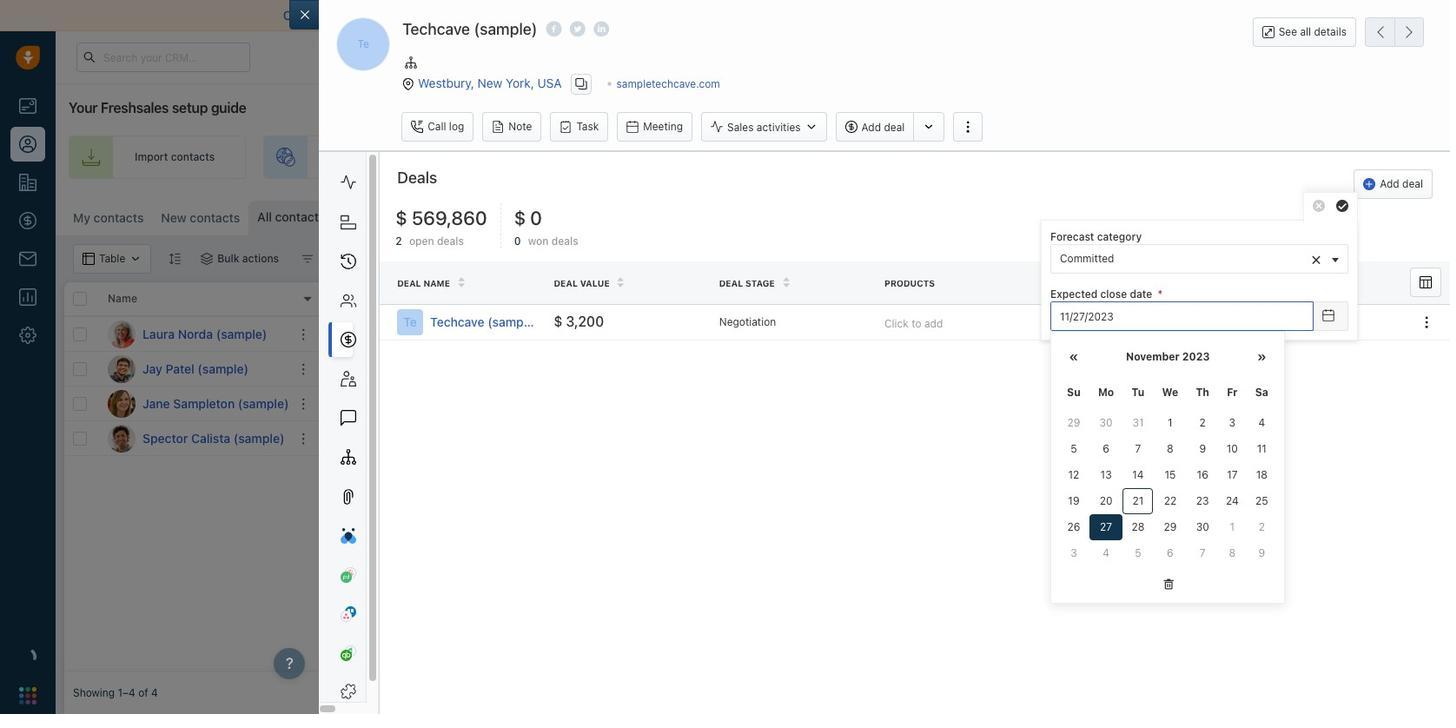 Task type: describe. For each thing, give the bounding box(es) containing it.
sales activities
[[727, 121, 801, 134]]

bulk
[[217, 252, 239, 265]]

4 up 11
[[1259, 416, 1265, 429]]

to right route
[[812, 151, 822, 164]]

route leads to your team
[[750, 151, 875, 164]]

(sample) right "sampleton"
[[238, 396, 289, 411]]

import contacts link
[[69, 136, 246, 179]]

deal name
[[397, 278, 450, 289]]

4 inside all contacts 4
[[334, 211, 341, 224]]

janesampleton@gmail.com link
[[334, 394, 465, 413]]

improve
[[426, 8, 472, 23]]

acme inc (sample)
[[1020, 328, 1111, 341]]

0 vertical spatial 6
[[1103, 442, 1110, 455]]

bring in website leads
[[329, 151, 440, 164]]

bring in website leads link
[[263, 136, 471, 179]]

0 vertical spatial techcave
[[402, 20, 470, 38]]

27
[[1100, 520, 1112, 534]]

bulk actions
[[217, 252, 279, 265]]

1 vertical spatial deal
[[1403, 178, 1423, 191]]

jay
[[143, 361, 162, 376]]

1 vertical spatial 1
[[1230, 520, 1235, 534]]

facebook circled image
[[546, 20, 562, 38]]

add inside the press space to select this row. row
[[679, 328, 697, 341]]

21
[[1133, 494, 1144, 507]]

0 vertical spatial techcave (sample)
[[402, 20, 537, 38]]

website
[[371, 151, 410, 164]]

guide
[[211, 100, 246, 116]]

all
[[1300, 25, 1311, 38]]

mailbox
[[364, 8, 408, 23]]

owner
[[789, 292, 821, 305]]

(sample) left tu
[[1076, 397, 1119, 410]]

qualified
[[909, 328, 953, 341]]

2 vertical spatial 2
[[1259, 520, 1265, 534]]

freshsales
[[101, 100, 169, 116]]

1 team from the left
[[610, 151, 635, 164]]

0 horizontal spatial add
[[862, 121, 881, 134]]

1 vertical spatial 0
[[514, 234, 521, 247]]

2 leads from the left
[[782, 151, 809, 164]]

new contacts
[[161, 210, 240, 225]]

press space to select this row. row containing spectorcalista@gmail.com
[[325, 421, 1442, 456]]

your left mailbox
[[335, 8, 361, 23]]

sales owner
[[759, 292, 821, 305]]

1 horizontal spatial techcave (sample) link
[[1020, 432, 1113, 445]]

deal stage
[[719, 278, 775, 289]]

showing
[[73, 687, 115, 700]]

westbury,
[[418, 75, 474, 90]]

Select a date text field
[[1051, 302, 1314, 331]]

all contacts link
[[257, 209, 325, 226]]

4 down 27
[[1103, 547, 1110, 560]]

1 vertical spatial 3
[[1071, 547, 1077, 560]]

previous month image
[[1069, 351, 1079, 364]]

1 horizontal spatial 9
[[1259, 547, 1265, 560]]

showing 1–4 of 4
[[73, 687, 158, 700]]

container_wx8msf4aqz5i3rn1 image
[[764, 328, 776, 340]]

click inside the press space to select this row. row
[[639, 328, 663, 341]]

expected close date *
[[1051, 287, 1163, 301]]

deals for 0
[[552, 234, 579, 247]]

press space to select this row. row containing janesampleton@gmail.com
[[325, 387, 1442, 421]]

forecast
[[1051, 230, 1094, 243]]

1 vertical spatial techcave (sample)
[[430, 314, 539, 329]]

in
[[359, 151, 368, 164]]

set up your sales pipeline link
[[1153, 136, 1379, 179]]

press space to select this row. row containing laura norda (sample)
[[64, 317, 325, 352]]

3,200
[[566, 314, 604, 329]]

24
[[1226, 494, 1239, 507]]

details
[[1314, 25, 1347, 38]]

sampleton
[[173, 396, 235, 411]]

31
[[1133, 416, 1144, 429]]

westbury, new york, usa
[[418, 75, 562, 90]]

import for import contacts button
[[1221, 209, 1255, 222]]

0 vertical spatial 30
[[1100, 416, 1113, 429]]

see all details button
[[1253, 17, 1356, 47]]

1 horizontal spatial 8
[[1229, 547, 1236, 560]]

invite your team link
[[488, 136, 666, 179]]

(sample) up jane sampleton (sample) on the bottom
[[198, 361, 248, 376]]

(sample) left the facebook circled image
[[474, 20, 537, 38]]

route
[[750, 151, 779, 164]]

0 horizontal spatial 5
[[1071, 442, 1077, 455]]

1 vertical spatial of
[[138, 687, 148, 700]]

work
[[464, 292, 491, 305]]

date for expected close date
[[1132, 278, 1156, 289]]

create
[[990, 151, 1023, 164]]

import for import contacts link
[[135, 151, 168, 164]]

0 vertical spatial 7
[[1135, 442, 1141, 455]]

(sample) up su
[[1056, 362, 1099, 375]]

negotiation
[[719, 315, 776, 328]]

sync
[[657, 8, 684, 23]]

tags
[[628, 292, 652, 305]]

Search your CRM... text field
[[76, 43, 250, 72]]

create sales sequence link
[[924, 136, 1135, 179]]

22
[[1164, 494, 1177, 507]]

techcave (sample) inside row group
[[1020, 432, 1113, 445]]

jay patel (sample) link
[[143, 360, 248, 378]]

0 vertical spatial 9
[[1199, 442, 1206, 455]]

row group containing lauranordasample@gmail.com
[[325, 317, 1442, 456]]

open
[[409, 234, 434, 247]]

contacts up bulk
[[190, 210, 240, 225]]

filter
[[321, 252, 346, 265]]

1 horizontal spatial te
[[404, 314, 417, 329]]

14
[[1132, 468, 1144, 481]]

1 leads from the left
[[413, 151, 440, 164]]

jane sampleton (sample) link
[[143, 395, 289, 412]]

table
[[1152, 209, 1178, 222]]

4 right '1–4'
[[151, 687, 158, 700]]

o
[[485, 212, 493, 225]]

2 horizontal spatial $
[[554, 314, 563, 329]]

0 horizontal spatial new
[[161, 210, 187, 225]]

1 horizontal spatial of
[[687, 8, 699, 23]]

press space to select this row. row containing jay patel (sample)
[[64, 352, 325, 387]]

sales for sales activities
[[727, 121, 754, 134]]

spector calista (sample) link
[[143, 430, 285, 447]]

widgetz.io
[[1020, 397, 1073, 410]]

1 horizontal spatial 3
[[1229, 416, 1236, 429]]

1 horizontal spatial 0
[[530, 207, 542, 230]]

28
[[1132, 520, 1145, 534]]

2 sales from the left
[[1279, 151, 1305, 164]]

tu
[[1132, 386, 1145, 399]]

1 horizontal spatial click
[[885, 317, 909, 330]]

te inside button
[[357, 38, 369, 51]]

close image
[[1424, 11, 1433, 20]]

contacts right my
[[94, 210, 144, 225]]

press space to select this row. row containing jane sampleton (sample)
[[64, 387, 325, 421]]

jay patel (sample)
[[143, 361, 248, 376]]

12 for 12
[[1068, 468, 1079, 481]]

deals
[[397, 169, 437, 187]]

inc
[[1051, 328, 1065, 341]]

lauranordasample@gmail.com
[[334, 326, 481, 339]]

committed
[[1060, 252, 1114, 265]]

569,860
[[412, 207, 487, 230]]

click to add
[[885, 317, 943, 330]]

container_wx8msf4aqz5i3rn1 image for customize
[[1080, 209, 1092, 222]]

call log button
[[402, 112, 474, 142]]

tara
[[780, 328, 801, 341]]

1 vertical spatial 2
[[1200, 416, 1206, 429]]

*
[[1158, 287, 1163, 301]]

0 horizontal spatial techcave (sample) link
[[430, 314, 539, 331]]

contacts inside button
[[1257, 209, 1301, 222]]

1 vertical spatial 6
[[1167, 547, 1174, 560]]

⌘ o
[[472, 212, 493, 225]]

spectorcalista@gmail.com link
[[334, 429, 463, 448]]

(sample) up previous month image
[[1068, 328, 1111, 341]]

to right mailbox
[[411, 8, 423, 23]]

laura
[[143, 326, 175, 341]]

sequence
[[1055, 151, 1104, 164]]

accounts
[[1019, 292, 1067, 305]]

import contacts group
[[1198, 201, 1339, 230]]

bulk actions button
[[190, 244, 290, 274]]

spector calista (sample)
[[143, 431, 285, 445]]

way
[[631, 8, 654, 23]]

connect your mailbox link
[[283, 8, 411, 23]]

your inside the route leads to your team link
[[825, 151, 847, 164]]

contacts right "all"
[[275, 209, 325, 224]]

name
[[108, 292, 137, 305]]



Task type: vqa. For each thing, say whether or not it's contained in the screenshot.
information
no



Task type: locate. For each thing, give the bounding box(es) containing it.
your right route
[[825, 151, 847, 164]]

0 vertical spatial deal
[[884, 121, 905, 134]]

7 down 23
[[1200, 547, 1206, 560]]

0 up won
[[530, 207, 542, 230]]

1 sales from the left
[[1026, 151, 1052, 164]]

1–4
[[118, 687, 135, 700]]

2 row group from the left
[[325, 317, 1442, 456]]

8 down 24
[[1229, 547, 1236, 560]]

status
[[889, 292, 922, 305]]

expected
[[1050, 278, 1098, 289], [1051, 287, 1098, 301]]

container_wx8msf4aqz5i3rn1 image inside filter by "button"
[[302, 253, 314, 265]]

container_wx8msf4aqz5i3rn1 image left bulk
[[201, 253, 213, 265]]

date for expected close date *
[[1130, 287, 1152, 301]]

0 horizontal spatial 9
[[1199, 442, 1206, 455]]

grid
[[64, 281, 1442, 673]]

e corp (sample) link
[[1020, 362, 1099, 375]]

jane
[[143, 396, 170, 411]]

close for expected close date *
[[1100, 287, 1127, 301]]

row group containing laura norda (sample)
[[64, 317, 325, 456]]

deals for 569,860
[[437, 234, 464, 247]]

deal left the name
[[397, 278, 421, 289]]

$ 3,200
[[554, 314, 604, 329]]

te down connect your mailbox link
[[357, 38, 369, 51]]

1 horizontal spatial 7
[[1200, 547, 1206, 560]]

2 team from the left
[[850, 151, 875, 164]]

1 horizontal spatial deal
[[1403, 178, 1423, 191]]

deal for deal stage
[[719, 278, 743, 289]]

container_wx8msf4aqz5i3rn1 image inside customize table button
[[1080, 209, 1092, 222]]

import contacts down set up your sales pipeline link
[[1221, 209, 1301, 222]]

8 up 15
[[1167, 442, 1174, 455]]

container_wx8msf4aqz5i3rn1 image left "filter"
[[302, 253, 314, 265]]

0 vertical spatial 12
[[404, 211, 416, 224]]

30
[[1100, 416, 1113, 429], [1196, 520, 1209, 534]]

0 horizontal spatial te
[[357, 38, 369, 51]]

next month image
[[1257, 351, 1267, 364]]

8
[[1167, 442, 1174, 455], [1229, 547, 1236, 560]]

container_wx8msf4aqz5i3rn1 image up forecast category
[[1080, 209, 1092, 222]]

3 up 10
[[1229, 416, 1236, 429]]

1 vertical spatial add deal button
[[1354, 170, 1433, 199]]

sales for sales owner
[[759, 292, 786, 305]]

press space to select this row. row containing spector calista (sample)
[[64, 421, 325, 456]]

york,
[[506, 75, 534, 90]]

won
[[528, 234, 549, 247]]

grid containing laura norda (sample)
[[64, 281, 1442, 673]]

techcave (sample) up westbury, new york, usa link
[[402, 20, 537, 38]]

0 horizontal spatial leads
[[413, 151, 440, 164]]

calista
[[191, 431, 230, 445]]

1 vertical spatial 8
[[1229, 547, 1236, 560]]

widgetz.io (sample) link
[[1020, 397, 1119, 410]]

contacts down setup at top left
[[171, 151, 215, 164]]

linkedin circled image
[[594, 20, 609, 38]]

jaypatelsample@gmail.com link
[[334, 360, 467, 378]]

sales
[[1026, 151, 1052, 164], [1279, 151, 1305, 164]]

sampletechcave.com link
[[616, 77, 720, 90]]

fr
[[1227, 386, 1238, 399]]

0 horizontal spatial 6
[[1103, 442, 1110, 455]]

add right the +
[[679, 328, 697, 341]]

⌘
[[472, 212, 482, 225]]

0 horizontal spatial of
[[138, 687, 148, 700]]

2 horizontal spatial deal
[[719, 278, 743, 289]]

2 down 25
[[1259, 520, 1265, 534]]

1 vertical spatial 9
[[1259, 547, 1265, 560]]

container_wx8msf4aqz5i3rn1 image inside bulk actions button
[[201, 253, 213, 265]]

j image left jane
[[108, 390, 136, 418]]

import inside button
[[1221, 209, 1255, 222]]

6 up 13
[[1103, 442, 1110, 455]]

2 inside $ 569,860 2 open deals
[[396, 234, 402, 247]]

1 vertical spatial techcave
[[430, 314, 484, 329]]

products
[[885, 278, 935, 288]]

press space to select this row. row containing lauranordasample@gmail.com
[[325, 317, 1442, 352]]

customize table button
[[1069, 201, 1189, 230]]

bring
[[329, 151, 356, 164]]

1 vertical spatial 5
[[1135, 547, 1141, 560]]

row group
[[64, 317, 325, 456], [325, 317, 1442, 456]]

1 horizontal spatial 30
[[1196, 520, 1209, 534]]

1 horizontal spatial 1
[[1230, 520, 1235, 534]]

press space to select this row. row
[[64, 317, 325, 352], [325, 317, 1442, 352], [64, 352, 325, 387], [325, 352, 1442, 387], [64, 387, 325, 421], [325, 387, 1442, 421], [64, 421, 325, 456], [325, 421, 1442, 456]]

2 deals from the left
[[552, 234, 579, 247]]

of right sync
[[687, 8, 699, 23]]

new left 'york,'
[[477, 75, 503, 90]]

1 horizontal spatial add deal
[[1380, 178, 1423, 191]]

1 down we
[[1168, 416, 1173, 429]]

te down deal name
[[404, 314, 417, 329]]

import down your freshsales setup guide
[[135, 151, 168, 164]]

$ left 3,200 at the top left
[[554, 314, 563, 329]]

j image for jane sampleton (sample)
[[108, 390, 136, 418]]

5
[[1071, 442, 1077, 455], [1135, 547, 1141, 560]]

$ inside $ 0 0 won deals
[[514, 207, 526, 230]]

$ left "more..."
[[396, 207, 407, 230]]

your inside invite your team link
[[585, 151, 607, 164]]

up
[[1238, 151, 1251, 164]]

techcave (sample)
[[402, 20, 537, 38], [430, 314, 539, 329], [1020, 432, 1113, 445]]

twitter circled image
[[570, 20, 586, 38]]

norda
[[178, 326, 213, 341]]

techcave inside row group
[[1020, 432, 1066, 445]]

enable
[[577, 8, 615, 23]]

laura norda (sample)
[[143, 326, 267, 341]]

6 down 22
[[1167, 547, 1174, 560]]

deal for deal value
[[554, 278, 578, 289]]

3 down 26
[[1071, 547, 1077, 560]]

0 horizontal spatial 0
[[514, 234, 521, 247]]

add down products
[[924, 317, 943, 330]]

0 horizontal spatial 1
[[1168, 416, 1173, 429]]

import contacts down setup at top left
[[135, 151, 215, 164]]

import contacts inside button
[[1221, 209, 1301, 222]]

close for expected close date
[[1100, 278, 1130, 289]]

westbury, new york, usa link
[[418, 75, 562, 90]]

0 horizontal spatial 12
[[404, 211, 416, 224]]

0 horizontal spatial deals
[[437, 234, 464, 247]]

1 row group from the left
[[64, 317, 325, 456]]

click
[[885, 317, 909, 330], [639, 328, 663, 341]]

new
[[477, 75, 503, 90], [161, 210, 187, 225]]

1 horizontal spatial 5
[[1135, 547, 1141, 560]]

12 up 19
[[1068, 468, 1079, 481]]

november
[[1126, 350, 1180, 363]]

17
[[1227, 468, 1238, 481]]

$ right o
[[514, 207, 526, 230]]

1 vertical spatial sales
[[759, 292, 786, 305]]

1 horizontal spatial add
[[1380, 178, 1400, 191]]

0 vertical spatial 3
[[1229, 416, 1236, 429]]

2 left open
[[396, 234, 402, 247]]

schultz
[[804, 328, 841, 341]]

(sample) inside "link"
[[234, 431, 285, 445]]

0 vertical spatial 8
[[1167, 442, 1174, 455]]

(sample) up 13
[[1069, 432, 1113, 445]]

deals inside $ 569,860 2 open deals
[[437, 234, 464, 247]]

$
[[396, 207, 407, 230], [514, 207, 526, 230], [554, 314, 563, 329]]

1 vertical spatial add deal
[[1380, 178, 1423, 191]]

sales
[[727, 121, 754, 134], [759, 292, 786, 305]]

s image
[[108, 424, 136, 452]]

of right '1–4'
[[138, 687, 148, 700]]

leads up the deals in the top of the page
[[413, 151, 440, 164]]

log
[[449, 120, 464, 133]]

6
[[1103, 442, 1110, 455], [1167, 547, 1174, 560]]

note button
[[482, 112, 542, 142]]

5 down widgetz.io (sample)
[[1071, 442, 1077, 455]]

1 deals from the left
[[437, 234, 464, 247]]

(sample) down work
[[488, 314, 539, 329]]

techcave (sample) link down work
[[430, 314, 539, 331]]

j image
[[108, 355, 136, 383], [108, 390, 136, 418]]

th
[[1196, 386, 1210, 399]]

1 horizontal spatial sales
[[759, 292, 786, 305]]

meeting
[[643, 120, 683, 133]]

1 j image from the top
[[108, 355, 136, 383]]

0 vertical spatial 2
[[396, 234, 402, 247]]

29
[[1067, 416, 1080, 429], [1164, 520, 1177, 534]]

deal left value in the top of the page
[[554, 278, 578, 289]]

2 down th
[[1200, 416, 1206, 429]]

sa
[[1255, 386, 1269, 399]]

0 vertical spatial 0
[[530, 207, 542, 230]]

0 horizontal spatial click
[[639, 328, 663, 341]]

12 inside 12 more... "button"
[[404, 211, 416, 224]]

0 horizontal spatial 2
[[396, 234, 402, 247]]

expected close date
[[1050, 278, 1156, 289]]

deliverability
[[476, 8, 549, 23]]

1 horizontal spatial 6
[[1167, 547, 1174, 560]]

0 horizontal spatial import contacts
[[135, 151, 215, 164]]

deal for deal name
[[397, 278, 421, 289]]

to right the +
[[666, 328, 676, 341]]

patel
[[166, 361, 194, 376]]

0 vertical spatial j image
[[108, 355, 136, 383]]

1 deal from the left
[[397, 278, 421, 289]]

task
[[576, 120, 599, 133]]

0 horizontal spatial 8
[[1167, 442, 1174, 455]]

connect
[[283, 8, 332, 23]]

filter by button
[[290, 244, 373, 274]]

30 down mo
[[1100, 416, 1113, 429]]

all contacts 4
[[257, 209, 341, 224]]

te
[[357, 38, 369, 51], [404, 314, 417, 329]]

1 vertical spatial 7
[[1200, 547, 1206, 560]]

add deal button
[[836, 112, 914, 142], [1354, 170, 1433, 199]]

0 vertical spatial sales
[[727, 121, 754, 134]]

usa
[[537, 75, 562, 90]]

23
[[1196, 494, 1209, 507]]

0 vertical spatial 5
[[1071, 442, 1077, 455]]

1 horizontal spatial leads
[[782, 151, 809, 164]]

29 down 22
[[1164, 520, 1177, 534]]

0 horizontal spatial add deal
[[862, 121, 905, 134]]

2 horizontal spatial 2
[[1259, 520, 1265, 534]]

deal value
[[554, 278, 610, 289]]

see all details
[[1279, 25, 1347, 38]]

1 horizontal spatial deals
[[552, 234, 579, 247]]

0 vertical spatial import
[[135, 151, 168, 164]]

call
[[428, 120, 446, 133]]

0 horizontal spatial deal
[[884, 121, 905, 134]]

1 vertical spatial j image
[[108, 390, 136, 418]]

my contacts
[[73, 210, 144, 225]]

5 down 28
[[1135, 547, 1141, 560]]

0 horizontal spatial add deal button
[[836, 112, 914, 142]]

date
[[1132, 278, 1156, 289], [1130, 287, 1152, 301]]

4167348672
[[464, 326, 527, 339]]

your
[[335, 8, 361, 23], [585, 151, 607, 164], [825, 151, 847, 164], [1254, 151, 1276, 164]]

1 vertical spatial te
[[404, 314, 417, 329]]

0 horizontal spatial 3
[[1071, 547, 1077, 560]]

contacts down set up your sales pipeline
[[1257, 209, 1301, 222]]

dialog containing $ 569,860
[[290, 0, 1450, 714]]

$ for $ 0
[[514, 207, 526, 230]]

add inside "dialog"
[[924, 317, 943, 330]]

30 down 23
[[1196, 520, 1209, 534]]

your right invite
[[585, 151, 607, 164]]

1 horizontal spatial import contacts
[[1221, 209, 1301, 222]]

1 horizontal spatial deal
[[554, 278, 578, 289]]

12 for 12 more...
[[404, 211, 416, 224]]

0 vertical spatial of
[[687, 8, 699, 23]]

2 deal from the left
[[554, 278, 578, 289]]

1 vertical spatial 12
[[1068, 468, 1079, 481]]

0 horizontal spatial 30
[[1100, 416, 1113, 429]]

2023
[[1182, 350, 1210, 363]]

12 up open
[[404, 211, 416, 224]]

16
[[1197, 468, 1209, 481]]

tara schultz
[[780, 328, 841, 341]]

$ for $ 569,860
[[396, 207, 407, 230]]

name row
[[64, 282, 325, 317]]

(sample) right norda
[[216, 326, 267, 341]]

1 horizontal spatial add
[[924, 317, 943, 330]]

freshworks switcher image
[[19, 687, 36, 705]]

deals inside $ 0 0 won deals
[[552, 234, 579, 247]]

4
[[334, 211, 341, 224], [1259, 416, 1265, 429], [1103, 547, 1110, 560], [151, 687, 158, 700]]

deals right won
[[552, 234, 579, 247]]

click right the +
[[639, 328, 663, 341]]

1 horizontal spatial new
[[477, 75, 503, 90]]

to down status on the right
[[912, 317, 922, 330]]

import contacts for import contacts link
[[135, 151, 215, 164]]

1 vertical spatial 30
[[1196, 520, 1209, 534]]

press space to select this row. row containing jaypatelsample@gmail.com
[[325, 352, 1442, 387]]

sales left the activities
[[727, 121, 754, 134]]

leads right route
[[782, 151, 809, 164]]

$ 0 0 won deals
[[514, 207, 579, 247]]

1 horizontal spatial import
[[1221, 209, 1255, 222]]

deals
[[437, 234, 464, 247], [552, 234, 579, 247]]

techcave down work
[[430, 314, 484, 329]]

j image left jay
[[108, 355, 136, 383]]

customize
[[1096, 209, 1150, 222]]

2 horizontal spatial container_wx8msf4aqz5i3rn1 image
[[1080, 209, 1092, 222]]

0 horizontal spatial container_wx8msf4aqz5i3rn1 image
[[201, 253, 213, 265]]

expected for expected close date
[[1050, 278, 1098, 289]]

sales right create in the right of the page
[[1026, 151, 1052, 164]]

0 vertical spatial te
[[357, 38, 369, 51]]

12 more... button
[[380, 206, 464, 230]]

techcave (sample) down work
[[430, 314, 539, 329]]

0 vertical spatial add deal button
[[836, 112, 914, 142]]

import down up
[[1221, 209, 1255, 222]]

dialog
[[290, 0, 1450, 714]]

techcave down widgetz.io
[[1020, 432, 1066, 445]]

container_wx8msf4aqz5i3rn1 image
[[1080, 209, 1092, 222], [201, 253, 213, 265], [302, 253, 314, 265]]

0 horizontal spatial sales
[[727, 121, 754, 134]]

(sample) right calista
[[234, 431, 285, 445]]

to
[[411, 8, 423, 23], [812, 151, 822, 164], [912, 317, 922, 330], [666, 328, 676, 341]]

invite your team
[[554, 151, 635, 164]]

meeting button
[[617, 112, 693, 142]]

1 horizontal spatial 2
[[1200, 416, 1206, 429]]

l image
[[108, 320, 136, 348]]

deal left stage at the top of page
[[719, 278, 743, 289]]

expected for expected close date *
[[1051, 287, 1098, 301]]

0 horizontal spatial $
[[396, 207, 407, 230]]

4 up 'filter by' on the top
[[334, 211, 341, 224]]

email
[[702, 8, 733, 23]]

my
[[73, 210, 90, 225]]

to inside row
[[666, 328, 676, 341]]

0 left won
[[514, 234, 521, 247]]

3 deal from the left
[[719, 278, 743, 289]]

0 horizontal spatial team
[[610, 151, 635, 164]]

29 down widgetz.io (sample)
[[1067, 416, 1080, 429]]

1 horizontal spatial 12
[[1068, 468, 1079, 481]]

container_wx8msf4aqz5i3rn1 image for bulk
[[201, 253, 213, 265]]

e corp (sample)
[[1020, 362, 1099, 375]]

1 down 24
[[1230, 520, 1235, 534]]

9 down 25
[[1259, 547, 1265, 560]]

new down import contacts link
[[161, 210, 187, 225]]

0 horizontal spatial 29
[[1067, 416, 1080, 429]]

techcave (sample) link down widgetz.io (sample)
[[1020, 432, 1113, 445]]

your inside set up your sales pipeline link
[[1254, 151, 1276, 164]]

all
[[257, 209, 272, 224]]

10
[[1227, 442, 1238, 455]]

click down status on the right
[[885, 317, 909, 330]]

0 horizontal spatial add
[[679, 328, 697, 341]]

0 vertical spatial 29
[[1067, 416, 1080, 429]]

$ inside $ 569,860 2 open deals
[[396, 207, 407, 230]]

0 horizontal spatial deal
[[397, 278, 421, 289]]

deals down the "569,860"
[[437, 234, 464, 247]]

7 down 31 at the right
[[1135, 442, 1141, 455]]

9 up the 16 on the right of the page
[[1199, 442, 1206, 455]]

j image for jay patel (sample)
[[108, 355, 136, 383]]

1 horizontal spatial 29
[[1164, 520, 1177, 534]]

techcave up westbury,
[[402, 20, 470, 38]]

import contacts for import contacts button
[[1221, 209, 1301, 222]]

0 horizontal spatial import
[[135, 151, 168, 164]]

lauranordasample@gmail.com link
[[334, 325, 481, 343]]

activities
[[757, 121, 801, 134]]

0 vertical spatial techcave (sample) link
[[430, 314, 539, 331]]

0 vertical spatial add deal
[[862, 121, 905, 134]]

your right up
[[1254, 151, 1276, 164]]

0 vertical spatial add
[[862, 121, 881, 134]]

customize table
[[1096, 209, 1178, 222]]

sales left the pipeline
[[1279, 151, 1305, 164]]

19
[[1068, 494, 1080, 507]]

1 vertical spatial add
[[1380, 178, 1400, 191]]

1 vertical spatial 29
[[1164, 520, 1177, 534]]

cell
[[586, 317, 620, 351], [1142, 317, 1442, 351], [455, 352, 586, 386], [586, 352, 620, 386], [620, 352, 751, 386], [751, 352, 881, 386], [881, 352, 1011, 386], [1142, 352, 1442, 386], [455, 387, 586, 421], [586, 387, 620, 421], [620, 387, 751, 421], [751, 387, 881, 421], [881, 387, 1011, 421], [1142, 387, 1442, 421], [455, 421, 586, 455], [586, 421, 620, 455], [620, 421, 751, 455], [751, 421, 881, 455], [881, 421, 1011, 455], [1142, 421, 1442, 455]]

sales down stage at the top of page
[[759, 292, 786, 305]]

2 j image from the top
[[108, 390, 136, 418]]

techcave (sample) down widgetz.io (sample)
[[1020, 432, 1113, 445]]

2 vertical spatial techcave
[[1020, 432, 1066, 445]]

1 vertical spatial import
[[1221, 209, 1255, 222]]



